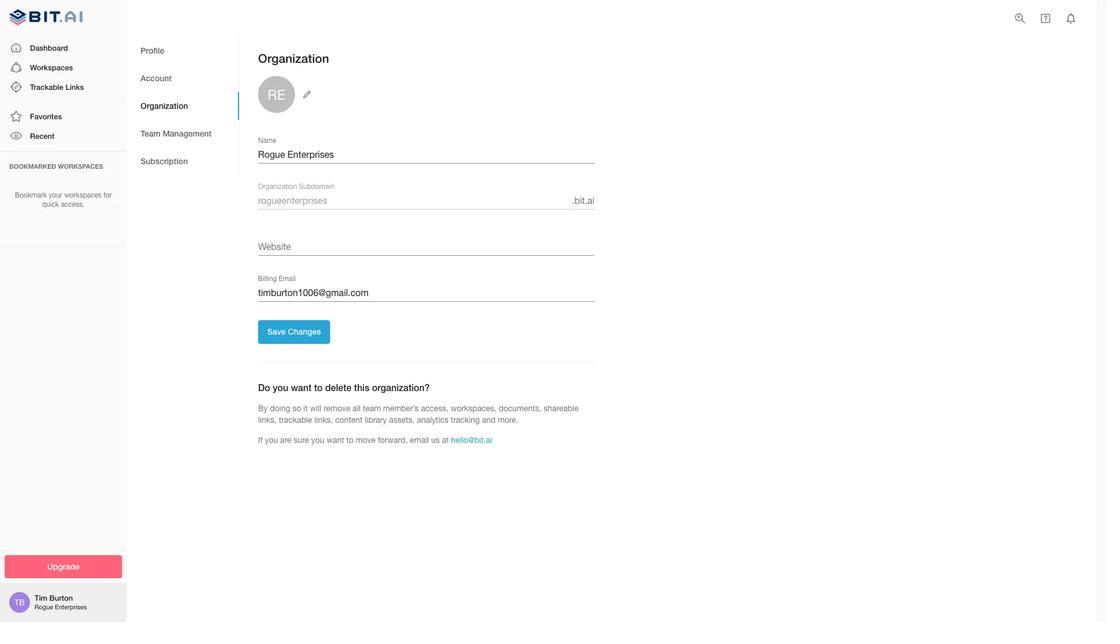 Task type: locate. For each thing, give the bounding box(es) containing it.
trackable
[[30, 82, 63, 92]]

subscription link
[[127, 147, 239, 175]]

Acme Company text field
[[258, 145, 595, 164]]

tab list containing profile
[[127, 37, 239, 175]]

more.
[[498, 415, 518, 425]]

0 vertical spatial want
[[291, 382, 312, 393]]

bookmarked workspaces
[[9, 162, 103, 170]]

1 horizontal spatial to
[[346, 436, 354, 445]]

rogue
[[35, 604, 53, 611]]

to left delete
[[314, 382, 323, 393]]

access.
[[61, 201, 85, 209]]

management
[[163, 128, 212, 138]]

account
[[141, 73, 172, 83]]

subscription
[[141, 156, 188, 166]]

you right do
[[273, 382, 288, 393]]

upgrade
[[47, 561, 80, 571]]

so
[[292, 404, 301, 413]]

organization link
[[127, 92, 239, 120]]

recent button
[[0, 126, 127, 146]]

if
[[258, 436, 263, 445]]

you
[[273, 382, 288, 393], [265, 436, 278, 445], [311, 436, 324, 445]]

1 vertical spatial to
[[346, 436, 354, 445]]

to left move
[[346, 436, 354, 445]]

save changes button
[[258, 321, 330, 344]]

you right if
[[265, 436, 278, 445]]

hello@bit.ai link
[[451, 436, 492, 445]]

want down content
[[327, 436, 344, 445]]

organization subdomain
[[258, 183, 334, 190]]

analytics
[[417, 415, 449, 425]]

.bit.ai
[[572, 195, 595, 206]]

library
[[365, 415, 387, 425]]

1 horizontal spatial want
[[327, 436, 344, 445]]

you right sure
[[311, 436, 324, 445]]

recent
[[30, 132, 55, 141]]

sure
[[294, 436, 309, 445]]

1 horizontal spatial links,
[[314, 415, 333, 425]]

organization
[[258, 51, 329, 66], [141, 101, 188, 110], [258, 183, 297, 190]]

tim
[[35, 594, 47, 603]]

trackable links
[[30, 82, 84, 92]]

profile
[[141, 45, 164, 55]]

want
[[291, 382, 312, 393], [327, 436, 344, 445]]

1 vertical spatial organization
[[141, 101, 188, 110]]

enterprises
[[55, 604, 87, 611]]

workspaces
[[64, 191, 101, 199]]

remove
[[324, 404, 350, 413]]

profile link
[[127, 37, 239, 65]]

1 links, from the left
[[258, 415, 277, 425]]

doing
[[270, 404, 290, 413]]

by doing so it will remove all team member's access, workspaces, documents, shareable links, trackable links, content library assets, analytics tracking and more.
[[258, 404, 579, 425]]

workspaces,
[[451, 404, 497, 413]]

bookmark your workspaces for quick access.
[[15, 191, 112, 209]]

organization left subdomain
[[258, 183, 297, 190]]

upgrade button
[[5, 555, 122, 578]]

links, down the will
[[314, 415, 333, 425]]

links, down by
[[258, 415, 277, 425]]

bookmark
[[15, 191, 47, 199]]

team management link
[[127, 120, 239, 147]]

workspaces button
[[0, 57, 127, 77]]

organization down "account"
[[141, 101, 188, 110]]

billing email
[[258, 275, 296, 283]]

organization?
[[372, 382, 430, 393]]

re
[[268, 87, 285, 103]]

organization up re button
[[258, 51, 329, 66]]

changes
[[288, 327, 321, 337]]

tab list
[[127, 37, 239, 175]]

content
[[335, 415, 363, 425]]

want up "it"
[[291, 382, 312, 393]]

to
[[314, 382, 323, 393], [346, 436, 354, 445]]

team
[[141, 128, 160, 138]]

links,
[[258, 415, 277, 425], [314, 415, 333, 425]]

account link
[[127, 65, 239, 92]]

0 vertical spatial to
[[314, 382, 323, 393]]

1 vertical spatial want
[[327, 436, 344, 445]]

0 horizontal spatial links,
[[258, 415, 277, 425]]



Task type: describe. For each thing, give the bounding box(es) containing it.
0 vertical spatial organization
[[258, 51, 329, 66]]

delete
[[325, 382, 352, 393]]

by
[[258, 404, 268, 413]]

hello@bit.ai
[[451, 436, 492, 445]]

https:// text field
[[258, 238, 595, 256]]

email
[[279, 275, 296, 283]]

0 horizontal spatial want
[[291, 382, 312, 393]]

dashboard button
[[0, 38, 127, 57]]

save
[[267, 327, 286, 337]]

favorites button
[[0, 107, 127, 126]]

it
[[303, 404, 308, 413]]

team
[[363, 404, 381, 413]]

do you want to delete this organization?
[[258, 382, 430, 393]]

re button
[[258, 76, 315, 113]]

tracking
[[451, 415, 480, 425]]

shareable
[[544, 404, 579, 413]]

do
[[258, 382, 270, 393]]

all
[[353, 404, 361, 413]]

us
[[431, 436, 440, 445]]

links
[[65, 82, 84, 92]]

name
[[258, 137, 276, 144]]

trackable links button
[[0, 77, 127, 97]]

move
[[356, 436, 376, 445]]

save changes
[[267, 327, 321, 337]]

forward,
[[378, 436, 408, 445]]

you for do
[[273, 382, 288, 393]]

your
[[49, 191, 62, 199]]

acme text field
[[258, 191, 567, 210]]

email
[[410, 436, 429, 445]]

and
[[482, 415, 496, 425]]

this
[[354, 382, 369, 393]]

tim burton rogue enterprises
[[35, 594, 87, 611]]

at
[[442, 436, 449, 445]]

subdomain
[[299, 183, 334, 190]]

team management
[[141, 128, 212, 138]]

quick
[[42, 201, 59, 209]]

access,
[[421, 404, 449, 413]]

are
[[280, 436, 291, 445]]

billing
[[258, 275, 277, 283]]

will
[[310, 404, 321, 413]]

member's
[[383, 404, 419, 413]]

documents,
[[499, 404, 541, 413]]

burton
[[49, 594, 73, 603]]

trackable
[[279, 415, 312, 425]]

organization inside tab list
[[141, 101, 188, 110]]

workspaces
[[58, 162, 103, 170]]

you@example.com text field
[[258, 284, 595, 302]]

for
[[103, 191, 112, 199]]

0 horizontal spatial to
[[314, 382, 323, 393]]

if you are sure you want to move forward, email us at hello@bit.ai
[[258, 436, 492, 445]]

assets,
[[389, 415, 415, 425]]

favorites
[[30, 112, 62, 121]]

2 links, from the left
[[314, 415, 333, 425]]

you for if
[[265, 436, 278, 445]]

workspaces
[[30, 63, 73, 72]]

bookmarked
[[9, 162, 56, 170]]

dashboard
[[30, 43, 68, 52]]

tb
[[15, 598, 25, 607]]

2 vertical spatial organization
[[258, 183, 297, 190]]



Task type: vqa. For each thing, say whether or not it's contained in the screenshot.
Favorite icon
no



